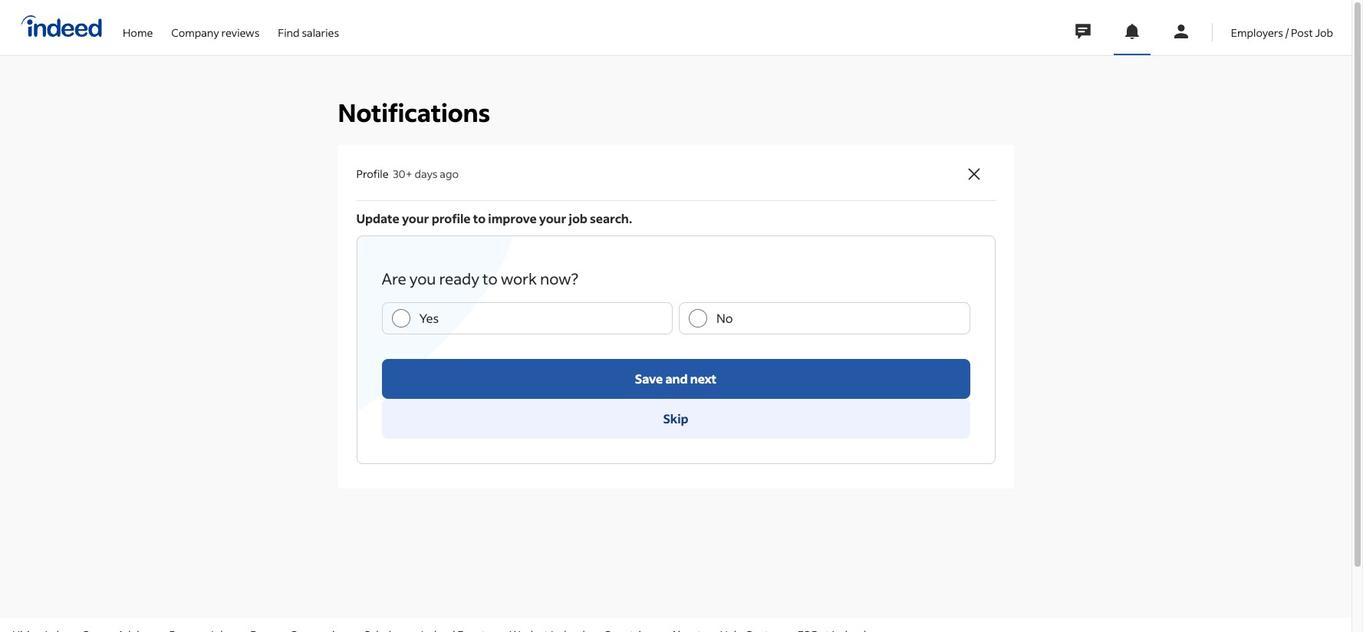 Task type: describe. For each thing, give the bounding box(es) containing it.
yes
[[419, 310, 439, 326]]

employers / post job link
[[1231, 0, 1333, 52]]

No radio
[[689, 309, 707, 327]]

Yes radio
[[392, 309, 410, 327]]

company
[[171, 25, 219, 40]]

employers / post job
[[1231, 25, 1333, 40]]

save and next button
[[382, 359, 970, 399]]

to for improve
[[473, 210, 486, 226]]

and
[[665, 370, 688, 387]]

now?
[[540, 268, 578, 288]]

to for work
[[483, 268, 498, 288]]

are
[[382, 268, 406, 288]]

work
[[501, 268, 537, 288]]

search.
[[590, 210, 632, 226]]

skip link
[[382, 399, 970, 439]]

find salaries
[[278, 25, 339, 40]]

employers
[[1231, 25, 1283, 40]]

notifications
[[338, 97, 490, 128]]

account image
[[1172, 22, 1190, 41]]

/
[[1286, 25, 1289, 40]]

ready
[[439, 268, 480, 288]]

1 your from the left
[[402, 210, 429, 226]]

reviews
[[221, 25, 260, 40]]

dismiss profile from 30+ days ago notification image
[[965, 165, 983, 183]]

notifications unread count 0 image
[[1123, 22, 1141, 41]]

days
[[415, 167, 438, 181]]



Task type: vqa. For each thing, say whether or not it's contained in the screenshot.
main content
no



Task type: locate. For each thing, give the bounding box(es) containing it.
update your profile to improve your job search.
[[356, 210, 632, 226]]

company reviews
[[171, 25, 260, 40]]

profile
[[356, 167, 389, 181]]

home
[[123, 25, 153, 40]]

your left "profile" at the top left
[[402, 210, 429, 226]]

save and next
[[635, 370, 717, 387]]

messages unread count 0 image
[[1073, 16, 1093, 47]]

find salaries link
[[278, 0, 339, 52]]

0 horizontal spatial your
[[402, 210, 429, 226]]

to left work
[[483, 268, 498, 288]]

company reviews link
[[171, 0, 260, 52]]

find
[[278, 25, 300, 40]]

are you ready to work now? option group
[[382, 302, 970, 334]]

job
[[1315, 25, 1333, 40]]

ago
[[440, 167, 459, 181]]

notifications main content
[[0, 0, 1352, 619]]

30+
[[393, 167, 413, 181]]

profile 30+ days ago
[[356, 167, 459, 181]]

to right "profile" at the top left
[[473, 210, 486, 226]]

1 vertical spatial to
[[483, 268, 498, 288]]

you
[[410, 268, 436, 288]]

update
[[356, 210, 400, 226]]

home link
[[123, 0, 153, 52]]

improve
[[488, 210, 537, 226]]

to
[[473, 210, 486, 226], [483, 268, 498, 288]]

salaries
[[302, 25, 339, 40]]

1 horizontal spatial your
[[539, 210, 566, 226]]

post
[[1291, 25, 1313, 40]]

are you ready to work now?
[[382, 268, 578, 288]]

2 your from the left
[[539, 210, 566, 226]]

job
[[569, 210, 588, 226]]

profile
[[432, 210, 471, 226]]

your
[[402, 210, 429, 226], [539, 210, 566, 226]]

0 vertical spatial to
[[473, 210, 486, 226]]

your left job
[[539, 210, 566, 226]]

save
[[635, 370, 663, 387]]

skip
[[663, 410, 689, 426]]

no
[[717, 310, 733, 326]]

next
[[690, 370, 717, 387]]



